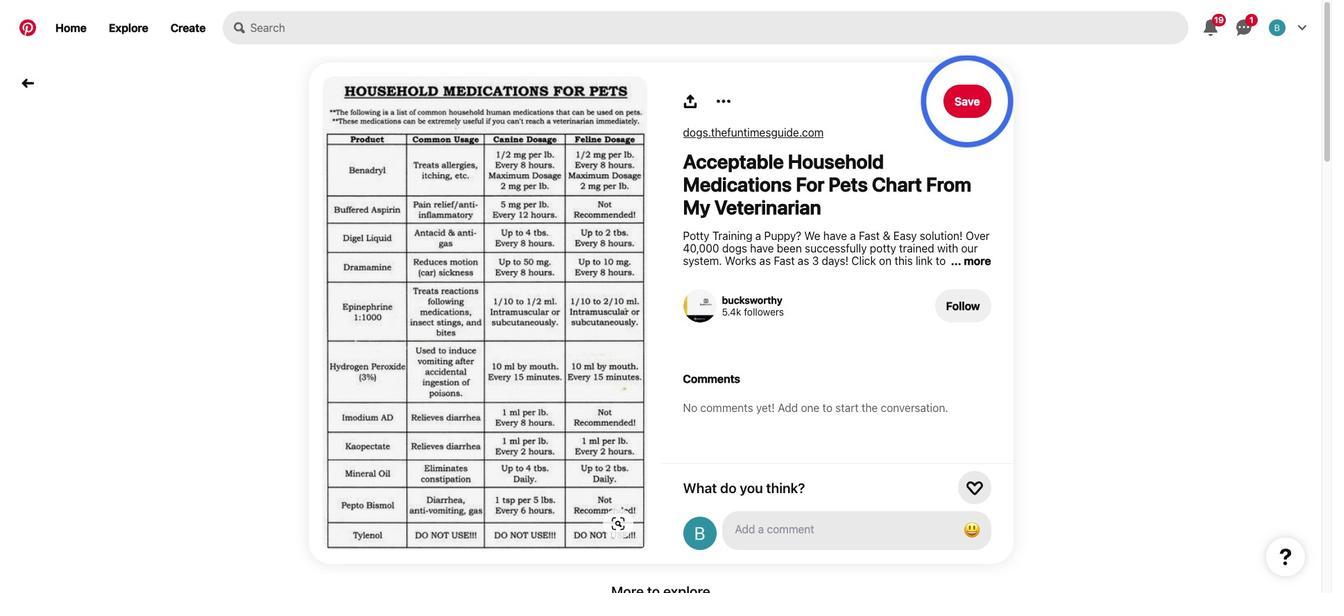 Task type: vqa. For each thing, say whether or not it's contained in the screenshot.
the Etsy in classy until kickoff buttons etsy
no



Task type: locate. For each thing, give the bounding box(es) containing it.
the
[[862, 402, 878, 414]]

more
[[964, 255, 991, 267], [947, 292, 972, 305]]

to
[[936, 255, 946, 267], [823, 402, 833, 414]]

potty training a puppy? we have a fast & easy solution! over 40,000 dogs have been successfully potty trained with our system. works as fast as 3 days! click on this link to watch our free world-famous potty training video: http://modernpuppies.com 2173 642 3 more information promoted by modern puppies pin it send like learn more at http://buzzfeed.com http://buzzfeed.com from buzzfeed that's not a dog house — this is a dog house
[[683, 230, 990, 330]]

1 vertical spatial potty
[[804, 267, 831, 280]]

1 horizontal spatial a
[[850, 230, 856, 242]]

40,000
[[683, 242, 719, 255]]

veterinarian
[[715, 196, 821, 219]]

0 horizontal spatial to
[[823, 402, 833, 414]]

1 horizontal spatial potty
[[870, 242, 896, 255]]

have
[[824, 230, 847, 242], [750, 242, 774, 255]]

2 a from the left
[[850, 230, 856, 242]]

link
[[916, 255, 933, 267]]

our
[[961, 242, 978, 255], [683, 267, 700, 280]]

successfully
[[805, 242, 867, 255]]

puppies
[[792, 292, 833, 305]]

potty
[[683, 230, 710, 242]]

what
[[683, 480, 717, 496]]

comments
[[683, 373, 740, 385]]

1 horizontal spatial fast
[[859, 230, 880, 242]]

1 vertical spatial to
[[823, 402, 833, 414]]

0 vertical spatial 3
[[812, 255, 819, 267]]

1 horizontal spatial dog
[[866, 317, 886, 330]]

Search text field
[[250, 11, 1189, 44]]

modern
[[750, 292, 789, 305]]

send
[[863, 292, 889, 305]]

1 vertical spatial more
[[947, 292, 972, 305]]

1 horizontal spatial http://buzzfeed.com
[[787, 305, 889, 317]]

have right dogs
[[750, 242, 774, 255]]

to left the ...
[[936, 255, 946, 267]]

a
[[755, 230, 761, 242], [850, 230, 856, 242]]

information
[[909, 280, 966, 292]]

home
[[56, 22, 87, 34]]

dog
[[749, 317, 770, 330], [866, 317, 886, 330]]

our left "free"
[[683, 267, 700, 280]]

Add a comment field
[[736, 523, 947, 536]]

more left at
[[947, 292, 972, 305]]

dog down bucksworthy "link"
[[749, 317, 770, 330]]

as right works
[[759, 255, 771, 267]]

0 horizontal spatial house
[[772, 317, 805, 330]]

1 a from the left
[[755, 230, 761, 242]]

home link
[[44, 11, 98, 44]]

0 vertical spatial potty
[[870, 242, 896, 255]]

1 horizontal spatial 3
[[870, 280, 877, 292]]

1 horizontal spatial our
[[961, 242, 978, 255]]

house left —
[[772, 317, 805, 330]]

0 horizontal spatial potty
[[804, 267, 831, 280]]

0 vertical spatial fast
[[859, 230, 880, 242]]

a
[[739, 317, 746, 330], [856, 317, 863, 330]]

0 horizontal spatial fast
[[774, 255, 795, 267]]

fast
[[859, 230, 880, 242], [774, 255, 795, 267]]

been
[[777, 242, 802, 255]]

bucksworthy 5.4k followers
[[722, 294, 784, 318]]

0 horizontal spatial dog
[[749, 317, 770, 330]]

0 horizontal spatial our
[[683, 267, 700, 280]]

from
[[926, 173, 971, 196]]

0 horizontal spatial a
[[739, 317, 746, 330]]

house down like
[[889, 317, 922, 330]]

that's
[[683, 317, 715, 330]]

brad klo image
[[1269, 19, 1286, 36]]

promoted
[[683, 292, 732, 305]]

house
[[772, 317, 805, 330], [889, 317, 922, 330]]

2 dog from the left
[[866, 317, 886, 330]]

reaction image
[[966, 479, 983, 496]]

with
[[937, 242, 958, 255]]

a right "is" at bottom
[[856, 317, 863, 330]]

&
[[883, 230, 891, 242]]

more right the ...
[[964, 255, 991, 267]]

chart
[[872, 173, 922, 196]]

1 vertical spatial 3
[[870, 280, 877, 292]]

works
[[725, 255, 757, 267]]

fast left &
[[859, 230, 880, 242]]

a up click
[[850, 230, 856, 242]]

easy
[[893, 230, 917, 242]]

3 right 642
[[870, 280, 877, 292]]

http://buzzfeed.com
[[683, 305, 785, 317], [787, 305, 889, 317]]

1 vertical spatial our
[[683, 267, 700, 280]]

http://modernpuppies.com
[[683, 280, 817, 292]]

learn
[[915, 292, 944, 305]]

as
[[759, 255, 771, 267], [798, 255, 809, 267]]

as down we
[[798, 255, 809, 267]]

a left 'puppy?'
[[755, 230, 761, 242]]

training
[[833, 267, 871, 280]]

household
[[788, 150, 884, 173]]

3 left days!
[[812, 255, 819, 267]]

0 horizontal spatial as
[[759, 255, 771, 267]]

a right not
[[739, 317, 746, 330]]

on
[[879, 255, 892, 267]]

bucksworthy avatar link image
[[683, 289, 716, 323]]

click to shop image
[[611, 517, 625, 531]]

😃 button
[[723, 513, 990, 549], [958, 517, 986, 545]]

my
[[683, 196, 710, 219]]

1 horizontal spatial house
[[889, 317, 922, 330]]

1 a from the left
[[739, 317, 746, 330]]

potty
[[870, 242, 896, 255], [804, 267, 831, 280]]

to right one
[[823, 402, 833, 414]]

our right with
[[961, 242, 978, 255]]

to inside potty training a puppy? we have a fast & easy solution! over 40,000 dogs have been successfully potty trained with our system. works as fast as 3 days! click on this link to watch our free world-famous potty training video: http://modernpuppies.com 2173 642 3 more information promoted by modern puppies pin it send like learn more at http://buzzfeed.com http://buzzfeed.com from buzzfeed that's not a dog house — this is a dog house
[[936, 255, 946, 267]]

save button
[[944, 85, 991, 118], [944, 85, 991, 118]]

...
[[951, 255, 961, 267]]

1 horizontal spatial to
[[936, 255, 946, 267]]

we
[[804, 230, 821, 242]]

acceptable household medications for pets chart from my veterinarian link
[[683, 150, 991, 219]]

dogs.thefuntimesguide.com link
[[683, 126, 824, 139]]

0 vertical spatial to
[[936, 255, 946, 267]]

1 as from the left
[[759, 255, 771, 267]]

0 horizontal spatial a
[[755, 230, 761, 242]]

fast down 'puppy?'
[[774, 255, 795, 267]]

puppy?
[[764, 230, 802, 242]]

video:
[[874, 267, 905, 280]]

klobrad84 image
[[683, 517, 716, 550]]

1 horizontal spatial a
[[856, 317, 863, 330]]

1 horizontal spatial as
[[798, 255, 809, 267]]

have right we
[[824, 230, 847, 242]]

—
[[808, 317, 817, 330]]

2 house from the left
[[889, 317, 922, 330]]

0 horizontal spatial http://buzzfeed.com
[[683, 305, 785, 317]]

dog down send
[[866, 317, 886, 330]]



Task type: describe. For each thing, give the bounding box(es) containing it.
yet!
[[756, 402, 775, 414]]

1 vertical spatial fast
[[774, 255, 795, 267]]

no comments yet! add one to start the conversation.
[[683, 402, 948, 414]]

pets
[[829, 173, 868, 196]]

not
[[718, 317, 736, 330]]

1
[[1250, 15, 1254, 25]]

2173
[[820, 280, 844, 292]]

think?
[[766, 480, 805, 496]]

2 as from the left
[[798, 255, 809, 267]]

click
[[852, 255, 876, 267]]

at
[[975, 292, 985, 305]]

2 a from the left
[[856, 317, 863, 330]]

comments button
[[683, 373, 991, 385]]

start
[[836, 402, 859, 414]]

create link
[[159, 11, 217, 44]]

no
[[683, 402, 698, 414]]

it
[[854, 292, 861, 305]]

watch
[[949, 255, 979, 267]]

what do you think?
[[683, 480, 805, 496]]

pin
[[836, 292, 851, 305]]

more
[[880, 280, 906, 292]]

save
[[955, 95, 980, 108]]

this
[[820, 317, 841, 330]]

1 button
[[1228, 11, 1261, 44]]

😃
[[963, 520, 980, 540]]

follow
[[946, 300, 980, 312]]

bucksworthy link
[[722, 294, 783, 306]]

5.4k
[[722, 306, 741, 318]]

1 http://buzzfeed.com from the left
[[683, 305, 785, 317]]

solution!
[[920, 230, 963, 242]]

do
[[720, 480, 737, 496]]

0 horizontal spatial have
[[750, 242, 774, 255]]

system.
[[683, 255, 722, 267]]

acceptable household medications for pets chart from my veterinarian
[[683, 150, 971, 219]]

search icon image
[[234, 22, 245, 33]]

is
[[844, 317, 853, 330]]

world-
[[732, 267, 764, 280]]

days!
[[822, 255, 849, 267]]

you
[[740, 480, 763, 496]]

2 http://buzzfeed.com from the left
[[787, 305, 889, 317]]

0 horizontal spatial 3
[[812, 255, 819, 267]]

bucksworthy
[[722, 294, 783, 306]]

training
[[713, 230, 753, 242]]

0 vertical spatial our
[[961, 242, 978, 255]]

0 vertical spatial more
[[964, 255, 991, 267]]

followers
[[744, 306, 784, 318]]

comments
[[700, 402, 753, 414]]

over
[[966, 230, 990, 242]]

follow button
[[935, 289, 991, 323]]

conversation.
[[881, 402, 948, 414]]

642
[[847, 280, 867, 292]]

by
[[735, 292, 748, 305]]

1 horizontal spatial have
[[824, 230, 847, 242]]

dogs.thefuntimesguide.com
[[683, 126, 824, 139]]

1 house from the left
[[772, 317, 805, 330]]

medications
[[683, 173, 792, 196]]

like
[[892, 292, 912, 305]]

more inside potty training a puppy? we have a fast & easy solution! over 40,000 dogs have been successfully potty trained with our system. works as fast as 3 days! click on this link to watch our free world-famous potty training video: http://modernpuppies.com 2173 642 3 more information promoted by modern puppies pin it send like learn more at http://buzzfeed.com http://buzzfeed.com from buzzfeed that's not a dog house — this is a dog house
[[947, 292, 972, 305]]

19
[[1214, 15, 1224, 25]]

... more
[[948, 255, 991, 267]]

explore link
[[98, 11, 159, 44]]

trained
[[899, 242, 934, 255]]

one
[[801, 402, 820, 414]]

from
[[892, 305, 915, 317]]

dogs
[[722, 242, 747, 255]]

buzzfeed
[[918, 305, 968, 317]]

for
[[796, 173, 825, 196]]

19 button
[[1194, 11, 1228, 44]]

1 dog from the left
[[749, 317, 770, 330]]

explore
[[109, 22, 148, 34]]

this
[[895, 255, 913, 267]]

add
[[778, 402, 798, 414]]

free
[[703, 267, 729, 280]]

create
[[171, 22, 206, 34]]

famous
[[764, 267, 801, 280]]

acceptable
[[683, 150, 784, 173]]



